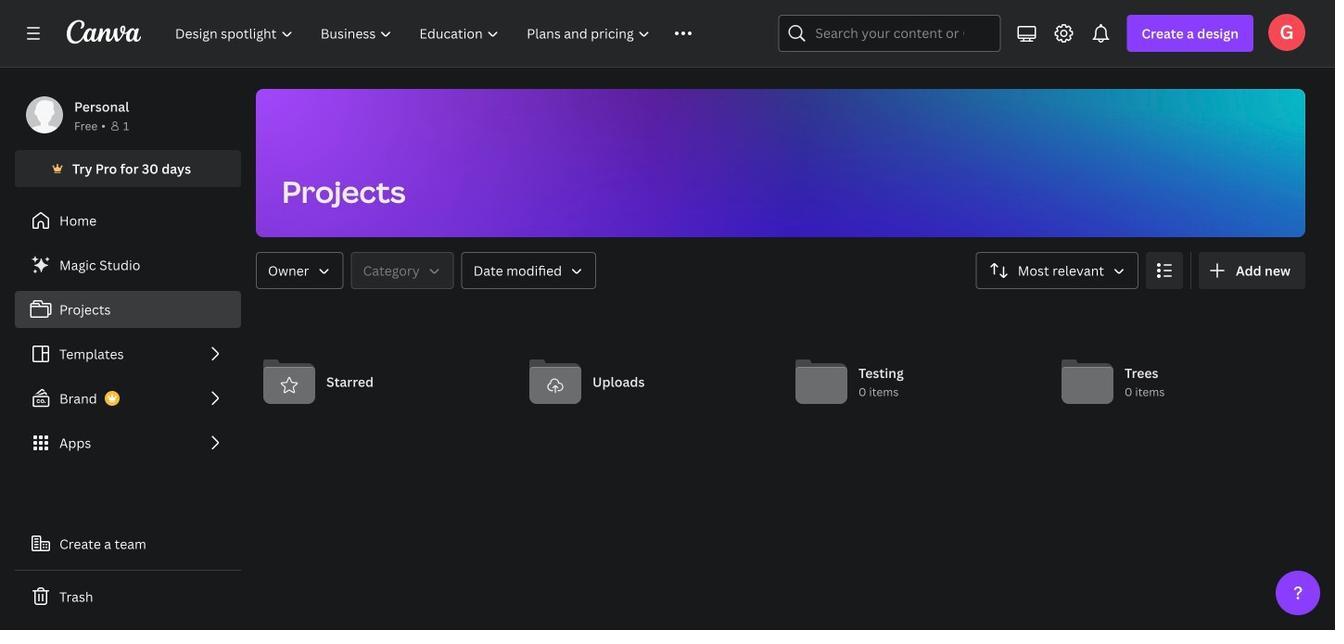 Task type: vqa. For each thing, say whether or not it's contained in the screenshot.
Sans
no



Task type: describe. For each thing, give the bounding box(es) containing it.
Owner button
[[256, 252, 344, 289]]

Sort by button
[[976, 252, 1139, 289]]

Category button
[[351, 252, 454, 289]]



Task type: locate. For each thing, give the bounding box(es) containing it.
None search field
[[779, 15, 1001, 52]]

Search search field
[[816, 16, 964, 51]]

top level navigation element
[[163, 15, 734, 52], [163, 15, 734, 52]]

list
[[15, 247, 241, 462]]

genericname382024 image
[[1269, 14, 1306, 51]]

genericname382024 image
[[1269, 14, 1306, 51]]



